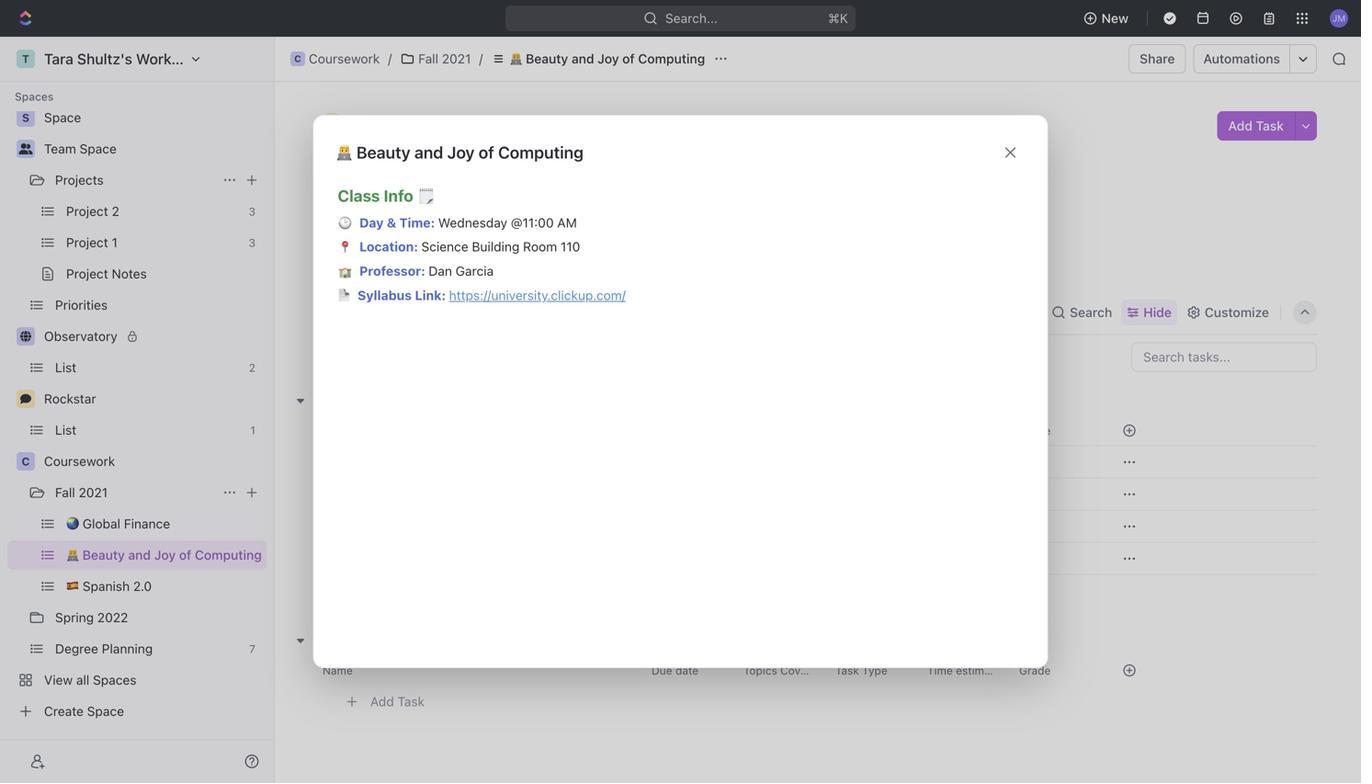 Task type: describe. For each thing, give the bounding box(es) containing it.
1 vertical spatial 👨‍💻
[[319, 110, 345, 140]]

2 / from the left
[[479, 51, 483, 66]]

reading
[[594, 305, 644, 320]]

time:
[[400, 215, 435, 230]]

calendar link
[[395, 300, 454, 325]]

task for topmost add task button
[[1257, 118, 1285, 133]]

🏫
[[339, 265, 352, 280]]

building
[[472, 239, 520, 254]]

📍 location: science building room 110
[[339, 239, 581, 256]]

📍
[[339, 241, 352, 256]]

search...
[[666, 11, 718, 26]]

coursework inside 'link'
[[44, 454, 115, 469]]

of inside 👨‍💻 beauty and joy of computing link
[[623, 51, 635, 66]]

https://university.clickup.com/
[[449, 288, 626, 303]]

list link
[[339, 300, 365, 325]]

team space
[[44, 141, 117, 156]]

observatory link
[[44, 322, 263, 351]]

0 vertical spatial add task button
[[1218, 111, 1296, 141]]

class notes link
[[484, 300, 560, 325]]

tree inside sidebar "navigation"
[[7, 72, 267, 727]]

0 vertical spatial fall
[[419, 51, 439, 66]]

1 horizontal spatial coursework, , element
[[291, 51, 305, 66]]

0 vertical spatial fall 2021
[[419, 51, 471, 66]]

fall inside tree
[[55, 485, 75, 500]]

customize
[[1205, 305, 1270, 320]]

c for c coursework /
[[294, 53, 301, 64]]

search
[[1071, 305, 1113, 320]]

https://university.clickup.com/ link
[[449, 288, 626, 303]]

user group image
[[19, 143, 33, 154]]

&
[[387, 215, 397, 230]]

am
[[558, 215, 577, 230]]

0 vertical spatial 👨‍💻 beauty and joy of computing
[[510, 51, 706, 66]]

👨‍💻 beauty and joy of computing inside dialog
[[336, 143, 584, 162]]

1 vertical spatial joy
[[488, 110, 530, 140]]

sidebar navigation
[[0, 37, 275, 784]]

observatory
[[44, 329, 118, 344]]

new
[[1102, 11, 1129, 26]]

0 vertical spatial joy
[[598, 51, 619, 66]]

🗒️
[[418, 188, 434, 207]]

wednesday
[[438, 215, 508, 230]]

1 vertical spatial 👨‍💻 beauty and joy of computing
[[319, 110, 700, 140]]

1 vertical spatial beauty
[[350, 110, 433, 140]]

1 vertical spatial add
[[371, 694, 394, 710]]

list
[[343, 305, 365, 320]]

0 vertical spatial and
[[572, 51, 595, 66]]

room
[[523, 239, 557, 254]]

fall 2021 inside sidebar "navigation"
[[55, 485, 108, 500]]



Task type: vqa. For each thing, say whether or not it's contained in the screenshot.
👨‍💻
yes



Task type: locate. For each thing, give the bounding box(es) containing it.
0 horizontal spatial c
[[22, 455, 30, 468]]

notes
[[524, 305, 560, 320]]

c inside the c coursework /
[[294, 53, 301, 64]]

2 vertical spatial 👨‍💻 beauty and joy of computing
[[336, 143, 584, 162]]

0 horizontal spatial add task
[[371, 694, 425, 710]]

1 horizontal spatial task
[[1257, 118, 1285, 133]]

0 vertical spatial beauty
[[526, 51, 569, 66]]

1 vertical spatial fall 2021
[[55, 485, 108, 500]]

team
[[44, 141, 76, 156]]

1 horizontal spatial add task
[[1229, 118, 1285, 133]]

task for bottom add task button
[[398, 694, 425, 710]]

0 vertical spatial coursework, , element
[[291, 51, 305, 66]]

hide
[[1144, 305, 1172, 320]]

c
[[294, 53, 301, 64], [22, 455, 30, 468]]

calendar
[[399, 305, 454, 320]]

1 vertical spatial and
[[438, 110, 482, 140]]

1 vertical spatial add task
[[371, 694, 425, 710]]

computing down 👨‍💻 beauty and joy of computing link
[[564, 110, 695, 140]]

1 vertical spatial class
[[488, 305, 521, 320]]

🏫 professor: dan garcia 📄 syllabus link: https://university.clickup.com/
[[338, 264, 626, 303]]

0 vertical spatial c
[[294, 53, 301, 64]]

joy inside dialog
[[448, 143, 475, 162]]

2 vertical spatial 👨‍💻
[[336, 143, 353, 162]]

day
[[360, 215, 384, 230]]

space
[[80, 141, 117, 156]]

🕑 day & time: wednesday @11:00 am
[[339, 215, 577, 232]]

c inside sidebar "navigation"
[[22, 455, 30, 468]]

0 horizontal spatial fall
[[55, 485, 75, 500]]

rockstar
[[44, 391, 96, 406]]

🕑
[[339, 217, 352, 232]]

1 vertical spatial add task button
[[362, 691, 432, 713]]

1 vertical spatial fall 2021 link
[[55, 478, 215, 508]]

0 horizontal spatial fall 2021
[[55, 485, 108, 500]]

tree
[[7, 72, 267, 727]]

👨‍💻 beauty and joy of computing dialog
[[313, 115, 1049, 669]]

1 horizontal spatial c
[[294, 53, 301, 64]]

2021 inside sidebar "navigation"
[[79, 485, 108, 500]]

1 / from the left
[[388, 51, 392, 66]]

0 vertical spatial computing
[[639, 51, 706, 66]]

0 horizontal spatial task
[[398, 694, 425, 710]]

👨‍💻
[[510, 51, 523, 66], [319, 110, 345, 140], [336, 143, 353, 162]]

computing up @11:00
[[499, 143, 584, 162]]

1 vertical spatial coursework, , element
[[17, 452, 35, 471]]

0 vertical spatial class
[[338, 186, 380, 205]]

1 horizontal spatial fall
[[419, 51, 439, 66]]

c for c
[[22, 455, 30, 468]]

add task button
[[1218, 111, 1296, 141], [362, 691, 432, 713]]

class for info
[[338, 186, 380, 205]]

team space link
[[44, 134, 263, 164]]

1 vertical spatial coursework
[[44, 454, 115, 469]]

hide button
[[1122, 300, 1178, 325]]

2021
[[442, 51, 471, 66], [79, 485, 108, 500]]

1 vertical spatial computing
[[564, 110, 695, 140]]

1 horizontal spatial /
[[479, 51, 483, 66]]

add task
[[1229, 118, 1285, 133], [371, 694, 425, 710]]

garcia
[[456, 264, 494, 279]]

projects link
[[55, 166, 215, 195]]

class up day at the top left of page
[[338, 186, 380, 205]]

joy
[[598, 51, 619, 66], [488, 110, 530, 140], [448, 143, 475, 162]]

beauty inside dialog
[[357, 143, 411, 162]]

automations button
[[1195, 45, 1290, 73]]

science
[[422, 239, 469, 254]]

1 vertical spatial fall
[[55, 485, 75, 500]]

tree containing team space
[[7, 72, 267, 727]]

computing
[[639, 51, 706, 66], [564, 110, 695, 140], [499, 143, 584, 162]]

class
[[338, 186, 380, 205], [488, 305, 521, 320]]

reading notes link
[[591, 300, 681, 325]]

professor:
[[360, 264, 426, 279]]

coursework link
[[44, 447, 263, 476]]

rockstar link
[[44, 384, 263, 414]]

reading notes
[[594, 305, 681, 320]]

👨‍💻 inside dialog
[[336, 143, 353, 162]]

projects
[[55, 172, 104, 188]]

comment image
[[20, 394, 31, 405]]

globe image
[[20, 331, 31, 342]]

of inside 👨‍💻 beauty and joy of computing dialog
[[479, 143, 495, 162]]

0 horizontal spatial class
[[338, 186, 380, 205]]

beauty
[[526, 51, 569, 66], [350, 110, 433, 140], [357, 143, 411, 162]]

info
[[384, 186, 414, 205]]

location:
[[360, 239, 418, 254]]

2 vertical spatial joy
[[448, 143, 475, 162]]

0 vertical spatial add
[[1229, 118, 1253, 133]]

1 horizontal spatial fall 2021 link
[[396, 48, 476, 70]]

2 horizontal spatial joy
[[598, 51, 619, 66]]

class notes
[[488, 305, 560, 320]]

0 horizontal spatial of
[[479, 143, 495, 162]]

add task for bottom add task button
[[371, 694, 425, 710]]

0 vertical spatial coursework
[[309, 51, 380, 66]]

2 vertical spatial computing
[[499, 143, 584, 162]]

0 vertical spatial add task
[[1229, 118, 1285, 133]]

coursework
[[309, 51, 380, 66], [44, 454, 115, 469]]

class inside class info 🗒️
[[338, 186, 380, 205]]

Search tasks... text field
[[1133, 343, 1317, 371]]

1 horizontal spatial class
[[488, 305, 521, 320]]

0 vertical spatial 👨‍💻
[[510, 51, 523, 66]]

2 horizontal spatial of
[[623, 51, 635, 66]]

add
[[1229, 118, 1253, 133], [371, 694, 394, 710]]

/
[[388, 51, 392, 66], [479, 51, 483, 66]]

0 vertical spatial task
[[1257, 118, 1285, 133]]

1 horizontal spatial coursework
[[309, 51, 380, 66]]

@11:00
[[511, 215, 554, 230]]

coursework, , element
[[291, 51, 305, 66], [17, 452, 35, 471]]

0 horizontal spatial add task button
[[362, 691, 432, 713]]

2 vertical spatial beauty
[[357, 143, 411, 162]]

0 vertical spatial of
[[623, 51, 635, 66]]

dan
[[429, 264, 452, 279]]

1 horizontal spatial fall 2021
[[419, 51, 471, 66]]

0 horizontal spatial coursework
[[44, 454, 115, 469]]

link:
[[415, 288, 446, 303]]

1 horizontal spatial add task button
[[1218, 111, 1296, 141]]

👨‍💻 beauty and joy of computing
[[510, 51, 706, 66], [319, 110, 700, 140], [336, 143, 584, 162]]

automations
[[1204, 51, 1281, 66]]

1 vertical spatial 2021
[[79, 485, 108, 500]]

2 vertical spatial and
[[415, 143, 444, 162]]

share button
[[1129, 44, 1187, 74]]

search button
[[1047, 300, 1118, 325]]

⌘k
[[829, 11, 849, 26]]

task
[[1257, 118, 1285, 133], [398, 694, 425, 710]]

1 horizontal spatial joy
[[488, 110, 530, 140]]

share
[[1140, 51, 1176, 66]]

notes
[[647, 305, 681, 320]]

📄
[[338, 288, 351, 303]]

and inside dialog
[[415, 143, 444, 162]]

0 vertical spatial 2021
[[442, 51, 471, 66]]

c coursework /
[[294, 51, 392, 66]]

👨‍💻 beauty and joy of computing link
[[487, 48, 710, 70]]

1 horizontal spatial 2021
[[442, 51, 471, 66]]

0 horizontal spatial fall 2021 link
[[55, 478, 215, 508]]

spaces
[[15, 90, 54, 103]]

1 horizontal spatial of
[[535, 110, 559, 140]]

1 horizontal spatial add
[[1229, 118, 1253, 133]]

computing down search...
[[639, 51, 706, 66]]

add task for topmost add task button
[[1229, 118, 1285, 133]]

110
[[561, 239, 581, 254]]

and
[[572, 51, 595, 66], [438, 110, 482, 140], [415, 143, 444, 162]]

fall
[[419, 51, 439, 66], [55, 485, 75, 500]]

fall 2021
[[419, 51, 471, 66], [55, 485, 108, 500]]

computing inside dialog
[[499, 143, 584, 162]]

0 horizontal spatial 2021
[[79, 485, 108, 500]]

1 vertical spatial task
[[398, 694, 425, 710]]

1 vertical spatial of
[[535, 110, 559, 140]]

class down '🏫 professor: dan garcia 📄 syllabus link: https://university.clickup.com/'
[[488, 305, 521, 320]]

1 vertical spatial c
[[22, 455, 30, 468]]

class inside 'link'
[[488, 305, 521, 320]]

fall 2021 link
[[396, 48, 476, 70], [55, 478, 215, 508]]

0 horizontal spatial joy
[[448, 143, 475, 162]]

customize button
[[1182, 300, 1276, 325]]

syllabus
[[358, 288, 412, 303]]

new button
[[1077, 4, 1140, 33]]

0 horizontal spatial add
[[371, 694, 394, 710]]

of
[[623, 51, 635, 66], [535, 110, 559, 140], [479, 143, 495, 162]]

class info 🗒️
[[338, 186, 434, 207]]

0 vertical spatial fall 2021 link
[[396, 48, 476, 70]]

0 horizontal spatial /
[[388, 51, 392, 66]]

2 vertical spatial of
[[479, 143, 495, 162]]

class for notes
[[488, 305, 521, 320]]

coursework, , element inside sidebar "navigation"
[[17, 452, 35, 471]]

0 horizontal spatial coursework, , element
[[17, 452, 35, 471]]



